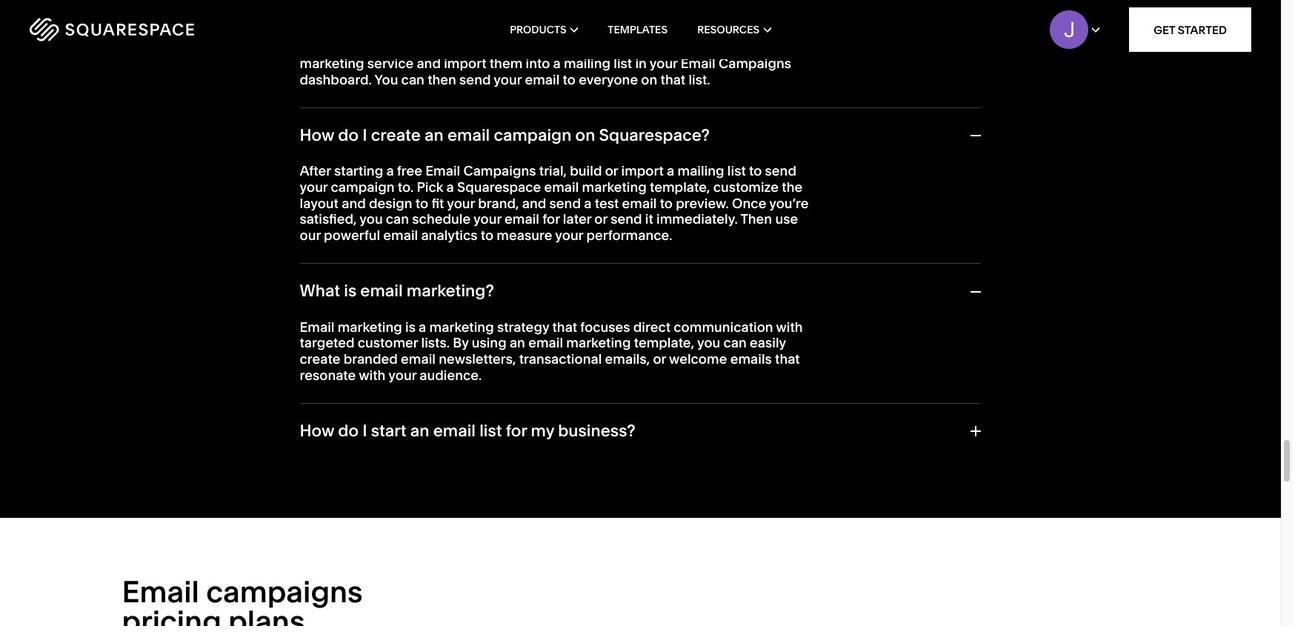 Task type: vqa. For each thing, say whether or not it's contained in the screenshot.
Podcasts to the bottom
no



Task type: describe. For each thing, give the bounding box(es) containing it.
send left it
[[611, 211, 642, 228]]

list.
[[689, 71, 710, 88]]

import inside you can get started with email campaigns at any time by creating a draft. when you're ready to send your campaign, export your contacts from your old email marketing service and import them into a mailing list in your email campaigns dashboard. you can then send your email to everyone on that list.
[[444, 55, 487, 72]]

list inside you can get started with email campaigns at any time by creating a draft. when you're ready to send your campaign, export your contacts from your old email marketing service and import them into a mailing list in your email campaigns dashboard. you can then send your email to everyone on that list.
[[614, 55, 632, 72]]

a left the draft.
[[716, 23, 724, 40]]

get started
[[1154, 23, 1227, 37]]

export
[[533, 39, 574, 56]]

them
[[490, 55, 523, 72]]

creating
[[660, 23, 713, 40]]

test
[[595, 195, 619, 212]]

preview.
[[676, 195, 729, 212]]

template, inside email marketing is a marketing strategy that focuses direct communication with targeted customer lists. by using an email marketing template, you can easily create branded email newsletters, transactional emails, or welcome emails that resonate with your audience.
[[634, 335, 694, 352]]

it
[[645, 211, 653, 228]]

design
[[369, 195, 412, 212]]

then
[[741, 211, 772, 228]]

using
[[472, 335, 507, 352]]

you're inside after starting a free email campaigns trial, build or import a mailing list to send your campaign to. pick a squarespace email marketing template, customize the layout and design to fit your brand, and send a test email to preview. once you're satisfied, you can schedule your email for later or send it immediately. then use our powerful email analytics to measure your performance.
[[769, 195, 809, 212]]

and inside you can get started with email campaigns at any time by creating a draft. when you're ready to send your campaign, export your contacts from your old email marketing service and import them into a mailing list in your email campaigns dashboard. you can then send your email to everyone on that list.
[[417, 55, 441, 72]]

squarespace logo link
[[30, 18, 274, 41]]

a left "free"
[[386, 163, 394, 180]]

transactional
[[519, 351, 602, 368]]

your down squarespace
[[474, 211, 502, 228]]

to right the ready
[[381, 39, 394, 56]]

a inside email marketing is a marketing strategy that focuses direct communication with targeted customer lists. by using an email marketing template, you can easily create branded email newsletters, transactional emails, or welcome emails that resonate with your audience.
[[419, 319, 426, 336]]

templates link
[[608, 0, 668, 59]]

1 horizontal spatial you
[[375, 71, 398, 88]]

your down the campaign,
[[494, 71, 522, 88]]

satisfied,
[[300, 211, 357, 228]]

get started link
[[1129, 7, 1252, 52]]

on inside you can get started with email campaigns at any time by creating a draft. when you're ready to send your campaign, export your contacts from your old email marketing service and import them into a mailing list in your email campaigns dashboard. you can then send your email to everyone on that list.
[[641, 71, 658, 88]]

do for start
[[338, 421, 359, 441]]

your right in
[[650, 55, 678, 72]]

email up later at left top
[[544, 179, 579, 196]]

a right into
[[553, 55, 561, 72]]

0 horizontal spatial for
[[506, 421, 527, 441]]

email right "using"
[[528, 335, 563, 352]]

send up once
[[765, 163, 797, 180]]

0 horizontal spatial list
[[480, 421, 502, 441]]

branded
[[344, 351, 398, 368]]

what is email marketing?
[[300, 281, 494, 301]]

templates
[[608, 23, 668, 36]]

i for create
[[363, 125, 367, 145]]

products
[[510, 23, 567, 36]]

can inside email marketing is a marketing strategy that focuses direct communication with targeted customer lists. by using an email marketing template, you can easily create branded email newsletters, transactional emails, or welcome emails that resonate with your audience.
[[724, 335, 747, 352]]

to down brand,
[[481, 227, 494, 244]]

draft.
[[727, 23, 760, 40]]

pick
[[417, 179, 443, 196]]

email down squarespace
[[505, 211, 539, 228]]

email down export
[[525, 71, 560, 88]]

to.
[[398, 179, 414, 196]]

how do i create an email campaign on squarespace?
[[300, 125, 710, 145]]

your right measure
[[555, 227, 583, 244]]

mailing inside you can get started with email campaigns at any time by creating a draft. when you're ready to send your campaign, export your contacts from your old email marketing service and import them into a mailing list in your email campaigns dashboard. you can then send your email to everyone on that list.
[[564, 55, 611, 72]]

email right test
[[622, 195, 657, 212]]

campaign,
[[463, 39, 530, 56]]

plans
[[228, 603, 305, 626]]

by
[[642, 23, 657, 40]]

powerful
[[324, 227, 380, 244]]

customer
[[358, 335, 418, 352]]

campaigns
[[206, 574, 363, 610]]

2 horizontal spatial and
[[522, 195, 546, 212]]

how for how do i create an email campaign on squarespace?
[[300, 125, 334, 145]]

later
[[563, 211, 591, 228]]

email campaigns pricing plans
[[122, 574, 363, 626]]

your down resources
[[700, 39, 728, 56]]

get
[[353, 23, 374, 40]]

immediately.
[[657, 211, 738, 228]]

to right into
[[563, 71, 576, 88]]

contacts
[[608, 39, 664, 56]]

into
[[526, 55, 550, 72]]

you inside email marketing is a marketing strategy that focuses direct communication with targeted customer lists. by using an email marketing template, you can easily create branded email newsletters, transactional emails, or welcome emails that resonate with your audience.
[[697, 335, 721, 352]]

1 horizontal spatial create
[[371, 125, 421, 145]]

our
[[300, 227, 321, 244]]

lists.
[[421, 335, 450, 352]]

email inside email campaigns pricing plans
[[122, 574, 199, 610]]

2 vertical spatial that
[[775, 351, 800, 368]]

squarespace logo image
[[30, 18, 194, 41]]

how do i start an email list for my business?
[[300, 421, 636, 441]]

fit
[[432, 195, 444, 212]]

what
[[300, 281, 340, 301]]

or inside email marketing is a marketing strategy that focuses direct communication with targeted customer lists. by using an email marketing template, you can easily create branded email newsletters, transactional emails, or welcome emails that resonate with your audience.
[[653, 351, 666, 368]]

list inside after starting a free email campaigns trial, build or import a mailing list to send your campaign to. pick a squarespace email marketing template, customize the layout and design to fit your brand, and send a test email to preview. once you're satisfied, you can schedule your email for later or send it immediately. then use our powerful email analytics to measure your performance.
[[728, 163, 746, 180]]

targeted
[[300, 335, 355, 352]]

build
[[570, 163, 602, 180]]

with inside you can get started with email campaigns at any time by creating a draft. when you're ready to send your campaign, export your contacts from your old email marketing service and import them into a mailing list in your email campaigns dashboard. you can then send your email to everyone on that list.
[[425, 23, 452, 40]]

products button
[[510, 0, 578, 59]]

after starting a free email campaigns trial, build or import a mailing list to send your campaign to. pick a squarespace email marketing template, customize the layout and design to fit your brand, and send a test email to preview. once you're satisfied, you can schedule your email for later or send it immediately. then use our powerful email analytics to measure your performance.
[[300, 163, 809, 244]]

started
[[377, 23, 423, 40]]

schedule
[[412, 211, 471, 228]]

resources
[[697, 23, 760, 36]]

free
[[397, 163, 422, 180]]

email up squarespace
[[448, 125, 490, 145]]

0 horizontal spatial on
[[575, 125, 595, 145]]

focuses
[[580, 319, 630, 336]]

mailing inside after starting a free email campaigns trial, build or import a mailing list to send your campaign to. pick a squarespace email marketing template, customize the layout and design to fit your brand, and send a test email to preview. once you're satisfied, you can schedule your email for later or send it immediately. then use our powerful email analytics to measure your performance.
[[678, 163, 724, 180]]

dashboard.
[[300, 71, 372, 88]]

2 vertical spatial with
[[359, 367, 386, 384]]

in
[[635, 55, 647, 72]]

an for list
[[410, 421, 429, 441]]

email down design
[[383, 227, 418, 244]]

my
[[531, 421, 554, 441]]

marketing up branded
[[338, 319, 402, 336]]

email up customer
[[360, 281, 403, 301]]

a right pick
[[447, 179, 454, 196]]

service
[[367, 55, 414, 72]]

business?
[[558, 421, 636, 441]]



Task type: locate. For each thing, give the bounding box(es) containing it.
send right then
[[460, 71, 491, 88]]

campaigns up into
[[493, 23, 566, 40]]

that left list.
[[661, 71, 686, 88]]

2 how from the top
[[300, 421, 334, 441]]

0 horizontal spatial create
[[300, 351, 340, 368]]

0 vertical spatial do
[[338, 125, 359, 145]]

1 vertical spatial list
[[728, 163, 746, 180]]

starting
[[334, 163, 383, 180]]

0 vertical spatial you
[[300, 23, 323, 40]]

0 vertical spatial import
[[444, 55, 487, 72]]

you can get started with email campaigns at any time by creating a draft. when you're ready to send your campaign, export your contacts from your old email marketing service and import them into a mailing list in your email campaigns dashboard. you can then send your email to everyone on that list.
[[300, 23, 800, 88]]

1 vertical spatial that
[[552, 319, 577, 336]]

1 vertical spatial you
[[697, 335, 721, 352]]

0 vertical spatial template,
[[650, 179, 710, 196]]

import down "squarespace?"
[[621, 163, 664, 180]]

can left easily
[[724, 335, 747, 352]]

that
[[661, 71, 686, 88], [552, 319, 577, 336], [775, 351, 800, 368]]

0 horizontal spatial mailing
[[564, 55, 611, 72]]

import inside after starting a free email campaigns trial, build or import a mailing list to send your campaign to. pick a squarespace email marketing template, customize the layout and design to fit your brand, and send a test email to preview. once you're satisfied, you can schedule your email for later or send it immediately. then use our powerful email analytics to measure your performance.
[[621, 163, 664, 180]]

list
[[614, 55, 632, 72], [728, 163, 746, 180], [480, 421, 502, 441]]

1 vertical spatial is
[[405, 319, 416, 336]]

use
[[775, 211, 798, 228]]

1 vertical spatial campaigns
[[719, 55, 791, 72]]

send up then
[[397, 39, 429, 56]]

for inside after starting a free email campaigns trial, build or import a mailing list to send your campaign to. pick a squarespace email marketing template, customize the layout and design to fit your brand, and send a test email to preview. once you're satisfied, you can schedule your email for later or send it immediately. then use our powerful email analytics to measure your performance.
[[543, 211, 560, 228]]

an up pick
[[425, 125, 444, 145]]

how
[[300, 125, 334, 145], [300, 421, 334, 441]]

1 vertical spatial how
[[300, 421, 334, 441]]

0 vertical spatial that
[[661, 71, 686, 88]]

your up then
[[432, 39, 460, 56]]

template, right the focuses at the left of page
[[634, 335, 694, 352]]

audience.
[[420, 367, 482, 384]]

resources button
[[697, 0, 771, 59]]

a down "squarespace?"
[[667, 163, 675, 180]]

marketing?
[[407, 281, 494, 301]]

you
[[360, 211, 383, 228], [697, 335, 721, 352]]

marketing inside after starting a free email campaigns trial, build or import a mailing list to send your campaign to. pick a squarespace email marketing template, customize the layout and design to fit your brand, and send a test email to preview. once you're satisfied, you can schedule your email for later or send it immediately. then use our powerful email analytics to measure your performance.
[[582, 179, 647, 196]]

with right started
[[425, 23, 452, 40]]

for left "my"
[[506, 421, 527, 441]]

from
[[667, 39, 697, 56]]

an right the start on the left
[[410, 421, 429, 441]]

layout
[[300, 195, 339, 212]]

then
[[428, 71, 456, 88]]

0 horizontal spatial you're
[[300, 39, 339, 56]]

to left fit
[[416, 195, 428, 212]]

with
[[425, 23, 452, 40], [776, 319, 803, 336], [359, 367, 386, 384]]

campaigns
[[493, 23, 566, 40], [719, 55, 791, 72], [463, 163, 536, 180]]

2 horizontal spatial list
[[728, 163, 746, 180]]

1 horizontal spatial with
[[425, 23, 452, 40]]

a right customer
[[419, 319, 426, 336]]

1 vertical spatial or
[[595, 211, 608, 228]]

1 vertical spatial for
[[506, 421, 527, 441]]

a left test
[[584, 195, 592, 212]]

do up starting
[[338, 125, 359, 145]]

how for how do i start an email list for my business?
[[300, 421, 334, 441]]

email down "audience."
[[433, 421, 476, 441]]

can left get
[[327, 23, 350, 40]]

or
[[605, 163, 618, 180], [595, 211, 608, 228], [653, 351, 666, 368]]

your down customer
[[388, 367, 417, 384]]

start
[[371, 421, 407, 441]]

1 horizontal spatial you
[[697, 335, 721, 352]]

for left later at left top
[[543, 211, 560, 228]]

create left branded
[[300, 351, 340, 368]]

0 horizontal spatial you
[[360, 211, 383, 228]]

1 horizontal spatial for
[[543, 211, 560, 228]]

with down customer
[[359, 367, 386, 384]]

0 horizontal spatial campaign
[[331, 179, 395, 196]]

trial,
[[539, 163, 567, 180]]

marketing left direct
[[566, 335, 631, 352]]

an right "using"
[[510, 335, 525, 352]]

create up "free"
[[371, 125, 421, 145]]

communication
[[674, 319, 773, 336]]

1 vertical spatial import
[[621, 163, 664, 180]]

marketing up the "newsletters,"
[[429, 319, 494, 336]]

create inside email marketing is a marketing strategy that focuses direct communication with targeted customer lists. by using an email marketing template, you can easily create branded email newsletters, transactional emails, or welcome emails that resonate with your audience.
[[300, 351, 340, 368]]

the
[[782, 179, 803, 196]]

import left them at the top left of page
[[444, 55, 487, 72]]

mailing down any
[[564, 55, 611, 72]]

is left lists.
[[405, 319, 416, 336]]

after
[[300, 163, 331, 180]]

email left by
[[401, 351, 436, 368]]

list left "my"
[[480, 421, 502, 441]]

2 vertical spatial an
[[410, 421, 429, 441]]

with right the communication
[[776, 319, 803, 336]]

by
[[453, 335, 469, 352]]

2 i from the top
[[363, 421, 367, 441]]

you left emails
[[697, 335, 721, 352]]

2 horizontal spatial that
[[775, 351, 800, 368]]

that right emails
[[775, 351, 800, 368]]

0 vertical spatial you're
[[300, 39, 339, 56]]

squarespace?
[[599, 125, 710, 145]]

time
[[610, 23, 638, 40]]

0 vertical spatial i
[[363, 125, 367, 145]]

0 vertical spatial create
[[371, 125, 421, 145]]

2 vertical spatial campaigns
[[463, 163, 536, 180]]

analytics
[[421, 227, 478, 244]]

newsletters,
[[439, 351, 516, 368]]

1 horizontal spatial is
[[405, 319, 416, 336]]

1 horizontal spatial and
[[417, 55, 441, 72]]

1 horizontal spatial list
[[614, 55, 632, 72]]

measure
[[497, 227, 552, 244]]

campaign
[[494, 125, 572, 145], [331, 179, 395, 196]]

marketing up it
[[582, 179, 647, 196]]

any
[[584, 23, 607, 40]]

1 do from the top
[[338, 125, 359, 145]]

on down the contacts
[[641, 71, 658, 88]]

marketing down get
[[300, 55, 364, 72]]

i
[[363, 125, 367, 145], [363, 421, 367, 441]]

1 horizontal spatial campaign
[[494, 125, 572, 145]]

0 vertical spatial on
[[641, 71, 658, 88]]

ready
[[342, 39, 378, 56]]

0 vertical spatial mailing
[[564, 55, 611, 72]]

1 vertical spatial you
[[375, 71, 398, 88]]

1 vertical spatial with
[[776, 319, 803, 336]]

do
[[338, 125, 359, 145], [338, 421, 359, 441]]

an inside email marketing is a marketing strategy that focuses direct communication with targeted customer lists. by using an email marketing template, you can easily create branded email newsletters, transactional emails, or welcome emails that resonate with your audience.
[[510, 335, 525, 352]]

1 how from the top
[[300, 125, 334, 145]]

squarespace
[[457, 179, 541, 196]]

your up everyone
[[577, 39, 605, 56]]

template, up immediately.
[[650, 179, 710, 196]]

how up after
[[300, 125, 334, 145]]

0 vertical spatial campaign
[[494, 125, 572, 145]]

can inside after starting a free email campaigns trial, build or import a mailing list to send your campaign to. pick a squarespace email marketing template, customize the layout and design to fit your brand, and send a test email to preview. once you're satisfied, you can schedule your email for later or send it immediately. then use our powerful email analytics to measure your performance.
[[386, 211, 409, 228]]

0 horizontal spatial with
[[359, 367, 386, 384]]

2 vertical spatial list
[[480, 421, 502, 441]]

and up the powerful
[[342, 195, 366, 212]]

once
[[732, 195, 767, 212]]

0 vertical spatial or
[[605, 163, 618, 180]]

that up 'transactional' on the left bottom of page
[[552, 319, 577, 336]]

you left the ready
[[300, 23, 323, 40]]

1 horizontal spatial import
[[621, 163, 664, 180]]

1 vertical spatial do
[[338, 421, 359, 441]]

0 vertical spatial for
[[543, 211, 560, 228]]

do for create
[[338, 125, 359, 145]]

customize
[[713, 179, 779, 196]]

on up build
[[575, 125, 595, 145]]

and
[[417, 55, 441, 72], [342, 195, 366, 212], [522, 195, 546, 212]]

email inside email marketing is a marketing strategy that focuses direct communication with targeted customer lists. by using an email marketing template, you can easily create branded email newsletters, transactional emails, or welcome emails that resonate with your audience.
[[300, 319, 335, 336]]

1 vertical spatial template,
[[634, 335, 694, 352]]

1 vertical spatial an
[[510, 335, 525, 352]]

your up satisfied,
[[300, 179, 328, 196]]

i for start
[[363, 421, 367, 441]]

mailing up preview.
[[678, 163, 724, 180]]

strategy
[[497, 319, 549, 336]]

your right fit
[[447, 195, 475, 212]]

0 vertical spatial campaigns
[[493, 23, 566, 40]]

1 horizontal spatial on
[[641, 71, 658, 88]]

get
[[1154, 23, 1176, 37]]

0 vertical spatial you
[[360, 211, 383, 228]]

you're right once
[[769, 195, 809, 212]]

at
[[569, 23, 581, 40]]

0 horizontal spatial that
[[552, 319, 577, 336]]

everyone
[[579, 71, 638, 88]]

campaigns up brand,
[[463, 163, 536, 180]]

template,
[[650, 179, 710, 196], [634, 335, 694, 352]]

2 vertical spatial or
[[653, 351, 666, 368]]

performance.
[[586, 227, 673, 244]]

0 horizontal spatial is
[[344, 281, 357, 301]]

1 vertical spatial i
[[363, 421, 367, 441]]

1 horizontal spatial that
[[661, 71, 686, 88]]

you inside after starting a free email campaigns trial, build or import a mailing list to send your campaign to. pick a squarespace email marketing template, customize the layout and design to fit your brand, and send a test email to preview. once you're satisfied, you can schedule your email for later or send it immediately. then use our powerful email analytics to measure your performance.
[[360, 211, 383, 228]]

do left the start on the left
[[338, 421, 359, 441]]

i up starting
[[363, 125, 367, 145]]

you're up dashboard.
[[300, 39, 339, 56]]

0 vertical spatial an
[[425, 125, 444, 145]]

that inside you can get started with email campaigns at any time by creating a draft. when you're ready to send your campaign, export your contacts from your old email marketing service and import them into a mailing list in your email campaigns dashboard. you can then send your email to everyone on that list.
[[661, 71, 686, 88]]

you down the ready
[[375, 71, 398, 88]]

marketing
[[300, 55, 364, 72], [582, 179, 647, 196], [338, 319, 402, 336], [429, 319, 494, 336], [566, 335, 631, 352]]

you right satisfied,
[[360, 211, 383, 228]]

a
[[716, 23, 724, 40], [553, 55, 561, 72], [386, 163, 394, 180], [667, 163, 675, 180], [447, 179, 454, 196], [584, 195, 592, 212], [419, 319, 426, 336]]

1 vertical spatial create
[[300, 351, 340, 368]]

send down trial,
[[550, 195, 581, 212]]

how down resonate in the left of the page
[[300, 421, 334, 441]]

is
[[344, 281, 357, 301], [405, 319, 416, 336]]

0 horizontal spatial import
[[444, 55, 487, 72]]

1 vertical spatial mailing
[[678, 163, 724, 180]]

0 horizontal spatial and
[[342, 195, 366, 212]]

to up once
[[749, 163, 762, 180]]

on
[[641, 71, 658, 88], [575, 125, 595, 145]]

your
[[432, 39, 460, 56], [577, 39, 605, 56], [700, 39, 728, 56], [650, 55, 678, 72], [494, 71, 522, 88], [300, 179, 328, 196], [447, 195, 475, 212], [474, 211, 502, 228], [555, 227, 583, 244], [388, 367, 417, 384]]

2 do from the top
[[338, 421, 359, 441]]

campaigns inside after starting a free email campaigns trial, build or import a mailing list to send your campaign to. pick a squarespace email marketing template, customize the layout and design to fit your brand, and send a test email to preview. once you're satisfied, you can schedule your email for later or send it immediately. then use our powerful email analytics to measure your performance.
[[463, 163, 536, 180]]

list up once
[[728, 163, 746, 180]]

direct
[[633, 319, 671, 336]]

1 horizontal spatial mailing
[[678, 163, 724, 180]]

campaign up trial,
[[494, 125, 572, 145]]

you're inside you can get started with email campaigns at any time by creating a draft. when you're ready to send your campaign, export your contacts from your old email marketing service and import them into a mailing list in your email campaigns dashboard. you can then send your email to everyone on that list.
[[300, 39, 339, 56]]

0 vertical spatial is
[[344, 281, 357, 301]]

marketing inside you can get started with email campaigns at any time by creating a draft. when you're ready to send your campaign, export your contacts from your old email marketing service and import them into a mailing list in your email campaigns dashboard. you can then send your email to everyone on that list.
[[300, 55, 364, 72]]

email
[[754, 39, 789, 56], [525, 71, 560, 88], [448, 125, 490, 145], [544, 179, 579, 196], [622, 195, 657, 212], [505, 211, 539, 228], [383, 227, 418, 244], [360, 281, 403, 301], [528, 335, 563, 352], [401, 351, 436, 368], [433, 421, 476, 441]]

is inside email marketing is a marketing strategy that focuses direct communication with targeted customer lists. by using an email marketing template, you can easily create branded email newsletters, transactional emails, or welcome emails that resonate with your audience.
[[405, 319, 416, 336]]

is right what
[[344, 281, 357, 301]]

and right "service"
[[417, 55, 441, 72]]

emails,
[[605, 351, 650, 368]]

0 vertical spatial with
[[425, 23, 452, 40]]

when
[[763, 23, 800, 40]]

welcome
[[669, 351, 727, 368]]

an for campaign
[[425, 125, 444, 145]]

email right the old
[[754, 39, 789, 56]]

create
[[371, 125, 421, 145], [300, 351, 340, 368]]

0 vertical spatial how
[[300, 125, 334, 145]]

2 horizontal spatial with
[[776, 319, 803, 336]]

1 vertical spatial campaign
[[331, 179, 395, 196]]

campaign left to.
[[331, 179, 395, 196]]

for
[[543, 211, 560, 228], [506, 421, 527, 441]]

template, inside after starting a free email campaigns trial, build or import a mailing list to send your campaign to. pick a squarespace email marketing template, customize the layout and design to fit your brand, and send a test email to preview. once you're satisfied, you can schedule your email for later or send it immediately. then use our powerful email analytics to measure your performance.
[[650, 179, 710, 196]]

1 horizontal spatial you're
[[769, 195, 809, 212]]

your inside email marketing is a marketing strategy that focuses direct communication with targeted customer lists. by using an email marketing template, you can easily create branded email newsletters, transactional emails, or welcome emails that resonate with your audience.
[[388, 367, 417, 384]]

email marketing is a marketing strategy that focuses direct communication with targeted customer lists. by using an email marketing template, you can easily create branded email newsletters, transactional emails, or welcome emails that resonate with your audience.
[[300, 319, 803, 384]]

resonate
[[300, 367, 356, 384]]

emails
[[730, 351, 772, 368]]

0 vertical spatial list
[[614, 55, 632, 72]]

pricing
[[122, 603, 221, 626]]

1 i from the top
[[363, 125, 367, 145]]

can left then
[[401, 71, 425, 88]]

old
[[731, 39, 751, 56]]

list left in
[[614, 55, 632, 72]]

brand,
[[478, 195, 519, 212]]

send
[[397, 39, 429, 56], [460, 71, 491, 88], [765, 163, 797, 180], [550, 195, 581, 212], [611, 211, 642, 228]]

0 horizontal spatial you
[[300, 23, 323, 40]]

to right it
[[660, 195, 673, 212]]

campaigns down the draft.
[[719, 55, 791, 72]]

and up measure
[[522, 195, 546, 212]]

or right later at left top
[[595, 211, 608, 228]]

or right build
[[605, 163, 618, 180]]

easily
[[750, 335, 786, 352]]

or right emails,
[[653, 351, 666, 368]]

1 vertical spatial you're
[[769, 195, 809, 212]]

started
[[1178, 23, 1227, 37]]

1 vertical spatial on
[[575, 125, 595, 145]]

campaign inside after starting a free email campaigns trial, build or import a mailing list to send your campaign to. pick a squarespace email marketing template, customize the layout and design to fit your brand, and send a test email to preview. once you're satisfied, you can schedule your email for later or send it immediately. then use our powerful email analytics to measure your performance.
[[331, 179, 395, 196]]

can down to.
[[386, 211, 409, 228]]

email inside after starting a free email campaigns trial, build or import a mailing list to send your campaign to. pick a squarespace email marketing template, customize the layout and design to fit your brand, and send a test email to preview. once you're satisfied, you can schedule your email for later or send it immediately. then use our powerful email analytics to measure your performance.
[[426, 163, 460, 180]]

i left the start on the left
[[363, 421, 367, 441]]



